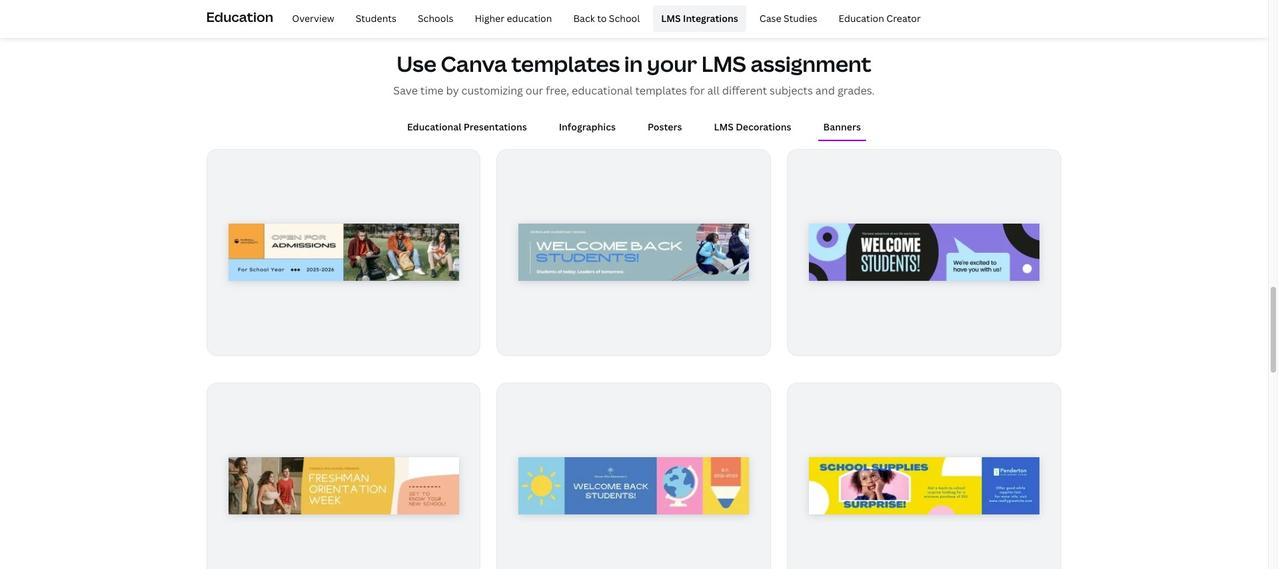 Task type: describe. For each thing, give the bounding box(es) containing it.
back to school
[[574, 12, 640, 25]]

educational
[[572, 83, 633, 98]]

higher education link
[[467, 5, 560, 32]]

decorations
[[736, 121, 792, 133]]

school
[[609, 12, 640, 25]]

creator
[[887, 12, 921, 25]]

posters
[[648, 121, 682, 133]]

overview link
[[284, 5, 342, 32]]

lms integrations
[[661, 12, 738, 25]]

lms inside 'use canva templates in your lms assignment save time by customizing our free, educational templates for all different subjects and grades.'
[[702, 49, 746, 78]]

lms for lms decorations
[[714, 121, 734, 133]]

educational presentations
[[407, 121, 527, 133]]

menu bar containing overview
[[279, 5, 929, 32]]

orange and peach organic and handcrafted welcome messages and announcements high school back to school banner image
[[228, 458, 459, 516]]

banners
[[824, 121, 861, 133]]

for
[[690, 83, 705, 98]]

presentations
[[464, 121, 527, 133]]

students
[[356, 12, 397, 25]]

free,
[[546, 83, 569, 98]]

case
[[760, 12, 782, 25]]

integrations
[[683, 12, 738, 25]]

higher
[[475, 12, 505, 25]]

lms decorations button
[[709, 115, 797, 140]]

educational presentations button
[[402, 115, 532, 140]]

students link
[[348, 5, 405, 32]]

0 vertical spatial templates
[[512, 49, 620, 78]]

to
[[597, 12, 607, 25]]

1 vertical spatial templates
[[635, 83, 687, 98]]

save
[[393, 83, 418, 98]]

blue clean graphic welcome message elementary back to school banner image
[[519, 224, 749, 282]]

back to school link
[[566, 5, 648, 32]]

use
[[397, 49, 437, 78]]

higher education
[[475, 12, 552, 25]]

education creator link
[[831, 5, 929, 32]]

overview
[[292, 12, 334, 25]]

studies
[[784, 12, 818, 25]]

case studies link
[[752, 5, 826, 32]]

yellow blue and pink colour pop sales and promos business and retail back to school banner image
[[809, 458, 1040, 516]]



Task type: vqa. For each thing, say whether or not it's contained in the screenshot.
the left Pro
no



Task type: locate. For each thing, give the bounding box(es) containing it.
lms for lms integrations
[[661, 12, 681, 25]]

canva
[[441, 49, 507, 78]]

and
[[816, 83, 835, 98]]

purple blue and black clean graphic welcome message high school back to school banner image
[[809, 224, 1040, 282]]

2 vertical spatial lms
[[714, 121, 734, 133]]

infographics button
[[554, 115, 621, 140]]

1 horizontal spatial templates
[[635, 83, 687, 98]]

lms inside lms decorations button
[[714, 121, 734, 133]]

education for education creator
[[839, 12, 884, 25]]

education creator
[[839, 12, 921, 25]]

by
[[446, 83, 459, 98]]

assignment
[[751, 49, 872, 78]]

education for education
[[206, 8, 273, 26]]

subjects
[[770, 83, 813, 98]]

colorful illustration colour pop welcome messages and announcement elementary back to school banner image
[[519, 458, 749, 516]]

in
[[624, 49, 643, 78]]

lms inside lms integrations link
[[661, 12, 681, 25]]

0 vertical spatial lms
[[661, 12, 681, 25]]

use canva templates in your lms assignment save time by customizing our free, educational templates for all different subjects and grades.
[[393, 49, 875, 98]]

lms decorations
[[714, 121, 792, 133]]

banner image
[[726, 0, 1062, 17]]

your
[[647, 49, 697, 78]]

banners button
[[818, 115, 866, 140]]

schools
[[418, 12, 454, 25]]

lms
[[661, 12, 681, 25], [702, 49, 746, 78], [714, 121, 734, 133]]

0 horizontal spatial templates
[[512, 49, 620, 78]]

posters button
[[643, 115, 687, 140]]

our
[[526, 83, 543, 98]]

lms down all
[[714, 121, 734, 133]]

case studies
[[760, 12, 818, 25]]

templates down your
[[635, 83, 687, 98]]

lms integrations link
[[653, 5, 746, 32]]

education
[[206, 8, 273, 26], [839, 12, 884, 25]]

infographics
[[559, 121, 616, 133]]

templates up free, at the top left of page
[[512, 49, 620, 78]]

time
[[420, 83, 444, 98]]

different
[[722, 83, 767, 98]]

schools link
[[410, 5, 462, 32]]

customizing
[[462, 83, 523, 98]]

menu bar
[[279, 5, 929, 32]]

all
[[708, 83, 720, 98]]

education
[[507, 12, 552, 25]]

education inside education creator link
[[839, 12, 884, 25]]

grades.
[[838, 83, 875, 98]]

1 vertical spatial lms
[[702, 49, 746, 78]]

lms left integrations
[[661, 12, 681, 25]]

1 horizontal spatial education
[[839, 12, 884, 25]]

educational
[[407, 121, 462, 133]]

lms up all
[[702, 49, 746, 78]]

0 horizontal spatial education
[[206, 8, 273, 26]]

orange and blue colour pop announcements university back to school banner image
[[228, 224, 459, 282]]

back
[[574, 12, 595, 25]]

templates
[[512, 49, 620, 78], [635, 83, 687, 98]]



